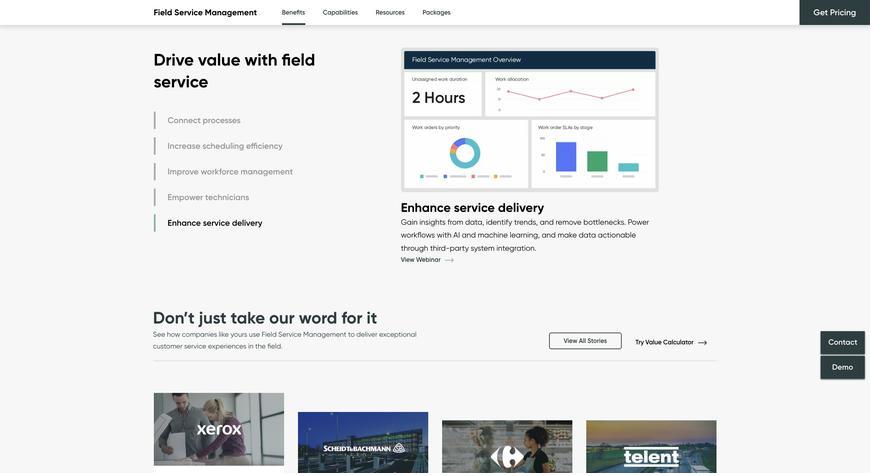 Task type: vqa. For each thing, say whether or not it's contained in the screenshot.
LIST to the middle
no



Task type: describe. For each thing, give the bounding box(es) containing it.
integration.
[[497, 244, 536, 253]]

service inside drive value with field service
[[154, 71, 208, 92]]

workforce
[[201, 167, 239, 177]]

view webinar
[[401, 256, 442, 264]]

get
[[814, 7, 828, 17]]

resources
[[376, 9, 405, 16]]

our
[[269, 308, 295, 329]]

field.
[[267, 343, 283, 351]]

providing better experience for field service employees image
[[154, 393, 284, 467]]

experiences
[[208, 343, 246, 351]]

view webinar link
[[401, 256, 464, 264]]

workflows
[[401, 231, 435, 240]]

enhance service delivery gain insights from data, identify trends, and remove bottlenecks. power workflows with ai and machine learning, and make data actionable through third-party system integration.
[[401, 200, 649, 253]]

contact
[[828, 338, 857, 348]]

get pricing
[[814, 7, 856, 17]]

technicians
[[205, 193, 249, 203]]

exceptional
[[379, 331, 417, 339]]

0 vertical spatial management
[[205, 7, 257, 18]]

efficiency
[[246, 141, 283, 151]]

view for view all stories
[[564, 338, 577, 345]]

increase
[[168, 141, 200, 151]]

service inside don't just take our word for it see how companies like yours use field service management to deliver exceptional customer service experiences in the field.
[[278, 331, 301, 339]]

see
[[153, 331, 165, 339]]

stories
[[588, 338, 607, 345]]

how
[[167, 331, 180, 339]]

machine
[[478, 231, 508, 240]]

word
[[299, 308, 337, 329]]

service inside enhance service delivery gain insights from data, identify trends, and remove bottlenecks. power workflows with ai and machine learning, and make data actionable through third-party system integration.
[[454, 200, 495, 215]]

contact link
[[821, 332, 865, 355]]

improve
[[168, 167, 199, 177]]

view all stories
[[564, 338, 607, 345]]

don't
[[153, 308, 195, 329]]

resources link
[[376, 0, 405, 25]]

and right the ai at the right of the page
[[462, 231, 476, 240]]

learning,
[[510, 231, 540, 240]]

telent uses real-time data to boost asset availability image
[[586, 421, 716, 474]]

with inside drive value with field service
[[245, 49, 278, 70]]

the
[[255, 343, 266, 351]]

management
[[241, 167, 293, 177]]

data,
[[465, 218, 484, 227]]

deliver
[[356, 331, 377, 339]]

for
[[341, 308, 362, 329]]

party
[[450, 244, 469, 253]]

view all stories link
[[549, 333, 622, 350]]

drive
[[154, 49, 194, 70]]

field service management
[[154, 7, 257, 18]]

through
[[401, 244, 428, 253]]

connect processes link
[[154, 112, 295, 129]]

pricing
[[830, 7, 856, 17]]

improve workforce management link
[[154, 163, 295, 181]]

try value calculator
[[636, 339, 695, 347]]

power
[[628, 218, 649, 227]]

delivery for enhance service delivery gain insights from data, identify trends, and remove bottlenecks. power workflows with ai and machine learning, and make data actionable through third-party system integration.
[[498, 200, 544, 215]]

actionable
[[598, 231, 636, 240]]

packages
[[423, 9, 451, 16]]

ai
[[453, 231, 460, 240]]

field service management improves service delivery image
[[401, 41, 659, 200]]

companies
[[182, 331, 217, 339]]

scheduling
[[202, 141, 244, 151]]

packages link
[[423, 0, 451, 25]]

empower
[[168, 193, 203, 203]]

drive value with field service
[[154, 49, 315, 92]]

processes
[[203, 115, 241, 126]]

make
[[558, 231, 577, 240]]

scheidt & bachmann implemented servicenow fsm. image
[[298, 413, 428, 474]]



Task type: locate. For each thing, give the bounding box(es) containing it.
1 horizontal spatial service
[[278, 331, 301, 339]]

system
[[471, 244, 495, 253]]

enhance
[[401, 200, 451, 215], [168, 218, 201, 228]]

calculator
[[663, 339, 694, 347]]

view left all
[[564, 338, 577, 345]]

1 vertical spatial view
[[564, 338, 577, 345]]

delivery for enhance service delivery
[[232, 218, 262, 228]]

take
[[231, 308, 265, 329]]

enhance service delivery link
[[154, 215, 295, 232]]

1 horizontal spatial field
[[262, 331, 277, 339]]

in
[[248, 343, 253, 351]]

enhance inside enhance service delivery gain insights from data, identify trends, and remove bottlenecks. power workflows with ai and machine learning, and make data actionable through third-party system integration.
[[401, 200, 451, 215]]

and
[[540, 218, 554, 227], [462, 231, 476, 240], [542, 231, 556, 240]]

just
[[199, 308, 227, 329]]

capabilities
[[323, 9, 358, 16]]

1 vertical spatial field
[[262, 331, 277, 339]]

third-
[[430, 244, 450, 253]]

benefits
[[282, 9, 305, 16]]

1 horizontal spatial view
[[564, 338, 577, 345]]

field
[[282, 49, 315, 70]]

empower technicians
[[168, 193, 249, 203]]

demo link
[[821, 356, 865, 379]]

try value calculator link
[[636, 339, 717, 347]]

like
[[219, 331, 229, 339]]

delivery up trends,
[[498, 200, 544, 215]]

trends,
[[514, 218, 538, 227]]

all
[[579, 338, 586, 345]]

bottlenecks.
[[583, 218, 626, 227]]

connect processes
[[168, 115, 241, 126]]

try
[[636, 339, 644, 347]]

insights
[[420, 218, 446, 227]]

and left make
[[542, 231, 556, 240]]

0 vertical spatial field
[[154, 7, 172, 18]]

0 vertical spatial with
[[245, 49, 278, 70]]

view for view webinar
[[401, 256, 415, 264]]

view
[[401, 256, 415, 264], [564, 338, 577, 345]]

with
[[245, 49, 278, 70], [437, 231, 451, 240]]

1 vertical spatial service
[[278, 331, 301, 339]]

yours
[[231, 331, 247, 339]]

management inside don't just take our word for it see how companies like yours use field service management to deliver exceptional customer service experiences in the field.
[[303, 331, 346, 339]]

identify
[[486, 218, 512, 227]]

increase scheduling efficiency
[[168, 141, 283, 151]]

delivery down technicians
[[232, 218, 262, 228]]

0 horizontal spatial management
[[205, 7, 257, 18]]

value
[[198, 49, 240, 70]]

increase scheduling efficiency link
[[154, 138, 295, 155]]

enhance up insights
[[401, 200, 451, 215]]

capabilities link
[[323, 0, 358, 25]]

enhance for enhance service delivery
[[168, 218, 201, 228]]

service down companies on the left of page
[[184, 343, 206, 351]]

empower technicians link
[[154, 189, 295, 206]]

service down drive
[[154, 71, 208, 92]]

demo
[[832, 363, 853, 372]]

0 horizontal spatial field
[[154, 7, 172, 18]]

from
[[448, 218, 463, 227]]

view down through
[[401, 256, 415, 264]]

0 horizontal spatial with
[[245, 49, 278, 70]]

0 vertical spatial service
[[174, 7, 203, 18]]

service inside don't just take our word for it see how companies like yours use field service management to deliver exceptional customer service experiences in the field.
[[184, 343, 206, 351]]

1 horizontal spatial with
[[437, 231, 451, 240]]

field inside don't just take our word for it see how companies like yours use field service management to deliver exceptional customer service experiences in the field.
[[262, 331, 277, 339]]

enhance service delivery
[[168, 218, 262, 228]]

webinar
[[416, 256, 441, 264]]

0 vertical spatial view
[[401, 256, 415, 264]]

don't just take our word for it see how companies like yours use field service management to deliver exceptional customer service experiences in the field.
[[153, 308, 417, 351]]

remove
[[556, 218, 582, 227]]

1 horizontal spatial delivery
[[498, 200, 544, 215]]

service
[[154, 71, 208, 92], [454, 200, 495, 215], [203, 218, 230, 228], [184, 343, 206, 351]]

delivery inside enhance service delivery gain insights from data, identify trends, and remove bottlenecks. power workflows with ai and machine learning, and make data actionable through third-party system integration.
[[498, 200, 544, 215]]

service
[[174, 7, 203, 18], [278, 331, 301, 339]]

service up data,
[[454, 200, 495, 215]]

1 vertical spatial enhance
[[168, 218, 201, 228]]

service down empower technicians link
[[203, 218, 230, 228]]

with inside enhance service delivery gain insights from data, identify trends, and remove bottlenecks. power workflows with ai and machine learning, and make data actionable through third-party system integration.
[[437, 231, 451, 240]]

it
[[367, 308, 377, 329]]

enhance down empower
[[168, 218, 201, 228]]

gain
[[401, 218, 418, 227]]

enhance for enhance service delivery gain insights from data, identify trends, and remove bottlenecks. power workflows with ai and machine learning, and make data actionable through third-party system integration.
[[401, 200, 451, 215]]

0 vertical spatial delivery
[[498, 200, 544, 215]]

1 vertical spatial delivery
[[232, 218, 262, 228]]

delivery
[[498, 200, 544, 215], [232, 218, 262, 228]]

1 vertical spatial management
[[303, 331, 346, 339]]

and right trends,
[[540, 218, 554, 227]]

0 horizontal spatial enhance
[[168, 218, 201, 228]]

0 vertical spatial enhance
[[401, 200, 451, 215]]

data
[[579, 231, 596, 240]]

management
[[205, 7, 257, 18], [303, 331, 346, 339]]

get pricing link
[[800, 0, 870, 25]]

benefits link
[[282, 0, 305, 27]]

1 vertical spatial with
[[437, 231, 451, 240]]

connect
[[168, 115, 201, 126]]

1 horizontal spatial management
[[303, 331, 346, 339]]

use
[[249, 331, 260, 339]]

0 horizontal spatial delivery
[[232, 218, 262, 228]]

1 horizontal spatial enhance
[[401, 200, 451, 215]]

carrefour uses automation to streamline store repairs image
[[442, 421, 572, 474]]

value
[[645, 339, 662, 347]]

0 horizontal spatial service
[[174, 7, 203, 18]]

improve workforce management
[[168, 167, 293, 177]]

customer
[[153, 343, 182, 351]]

0 horizontal spatial view
[[401, 256, 415, 264]]

to
[[348, 331, 355, 339]]

field
[[154, 7, 172, 18], [262, 331, 277, 339]]



